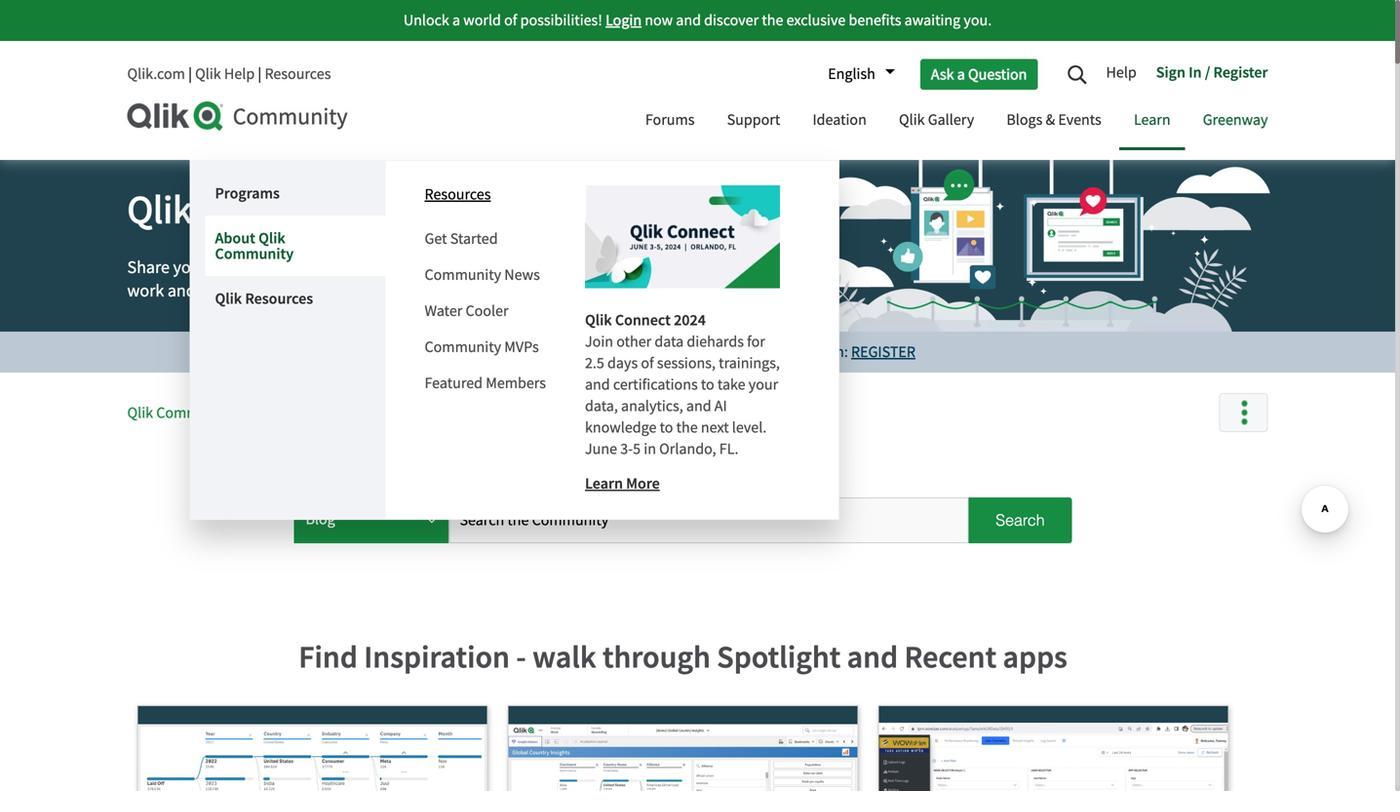 Task type: vqa. For each thing, say whether or not it's contained in the screenshot.
Community News's Community
yes



Task type: describe. For each thing, give the bounding box(es) containing it.
qlik community
[[127, 403, 233, 423]]

walk
[[533, 637, 597, 676]]

qlik community link
[[127, 403, 233, 423]]

find
[[299, 637, 358, 676]]

ideation
[[813, 110, 867, 130]]

you.
[[964, 10, 992, 30]]

3-
[[621, 439, 633, 459]]

1 horizontal spatial your
[[597, 256, 630, 279]]

connect
[[615, 310, 671, 330]]

1 horizontal spatial help
[[1107, 62, 1137, 82]]

of inside share your best qlik apps and discuss impacts with peers! show your work and get recognized for innovative uses of qlik technologies.
[[450, 280, 465, 302]]

ask a question link
[[921, 59, 1038, 90]]

community news
[[425, 265, 540, 285]]

english
[[828, 64, 876, 84]]

resources link
[[265, 64, 331, 84]]

blogs & events
[[1007, 110, 1102, 130]]

cooler
[[466, 301, 509, 321]]

other
[[617, 331, 652, 351]]

certifications
[[614, 374, 698, 394]]

find inspiration - walk through spotlight and recent apps
[[299, 637, 1068, 676]]

sessions,
[[657, 353, 716, 373]]

english button
[[819, 58, 895, 91]]

[webinar]
[[480, 342, 551, 362]]

fl.
[[720, 439, 739, 459]]

learn for learn more
[[585, 473, 623, 493]]

unlock a world of possibilities! login now and discover the exclusive benefits awaiting you.
[[404, 10, 992, 30]]

through
[[603, 637, 711, 676]]

get
[[199, 280, 222, 302]]

get started link
[[425, 229, 498, 249]]

question
[[969, 64, 1028, 84]]

the inside qlik connect 2024 join other data diehards for 2.5 days of sessions, trainings, and certifications to take your data, analytics, and ai knowledge to the next level. june 3-5 in orlando, fl.
[[677, 417, 698, 437]]

2.5
[[585, 353, 605, 373]]

login link
[[606, 10, 642, 30]]

qlik resources
[[215, 289, 313, 308]]

menu bar containing forums
[[191, 93, 1283, 519]]

0 vertical spatial of
[[504, 10, 517, 30]]

level.
[[732, 417, 767, 437]]

learn for learn
[[1135, 110, 1171, 130]]

in
[[644, 439, 657, 459]]

resources inside menu item
[[425, 184, 491, 204]]

qlik.com | qlik help | resources
[[127, 64, 331, 84]]

more
[[626, 473, 660, 493]]

sign in / register
[[1157, 62, 1269, 82]]

show
[[552, 256, 593, 279]]

with
[[467, 256, 500, 279]]

data,
[[554, 342, 588, 362]]

get
[[425, 229, 447, 249]]

programs button
[[205, 171, 386, 216]]

greenway
[[1204, 110, 1269, 130]]

resources menu item
[[425, 184, 546, 214]]

knowledge
[[585, 417, 657, 437]]

in
[[1189, 62, 1203, 82]]

1 horizontal spatial to
[[701, 374, 715, 394]]

ideation button
[[798, 93, 882, 150]]

menu for about qlik community
[[425, 171, 566, 394]]

featured
[[425, 373, 483, 393]]

2 | from the left
[[258, 64, 262, 84]]

community news link
[[425, 265, 540, 285]]

community mvps link
[[425, 337, 539, 357]]

qlik.com
[[127, 64, 185, 84]]

blogs
[[1007, 110, 1043, 130]]

share your best qlik apps and discuss impacts with peers! show your work and get recognized for innovative uses of qlik technologies.
[[127, 256, 630, 302]]

qlik.com link
[[127, 64, 185, 84]]

awaiting
[[905, 10, 961, 30]]

qlik inside qlik connect 2024 join other data diehards for 2.5 days of sessions, trainings, and certifications to take your data, analytics, and ai knowledge to the next level. june 3-5 in orlando, fl.
[[585, 310, 612, 330]]

community link
[[127, 101, 612, 132]]

community inside popup button
[[215, 244, 294, 263]]

days
[[608, 353, 638, 373]]

uses
[[414, 280, 447, 302]]

and left get
[[168, 280, 196, 302]]

ai inside qlik connect 2024 join other data diehards for 2.5 days of sessions, trainings, and certifications to take your data, analytics, and ai knowledge to the next level. june 3-5 in orlando, fl.
[[715, 396, 728, 416]]

forums
[[646, 110, 695, 130]]

qlik help link
[[195, 64, 255, 84]]

best
[[210, 256, 241, 279]]

0 horizontal spatial ai
[[669, 342, 682, 362]]

inspiration
[[364, 637, 510, 676]]

members
[[486, 373, 546, 393]]

and up next
[[687, 396, 712, 416]]

featured members
[[425, 373, 546, 393]]

water cooler
[[425, 301, 509, 321]]

-
[[516, 637, 527, 676]]

menu for learn
[[205, 161, 839, 519]]

17th:
[[815, 342, 849, 362]]

qlik inside "about qlik community"
[[259, 228, 286, 248]]

get started
[[425, 229, 498, 249]]



Task type: locate. For each thing, give the bounding box(es) containing it.
support
[[727, 110, 781, 130]]

community for community
[[233, 102, 348, 132]]

[webinar]  data, analytics, & ai trends '24. january 17th: register
[[480, 342, 916, 362]]

1 vertical spatial a
[[958, 64, 966, 84]]

& right the blogs
[[1046, 110, 1056, 130]]

2 vertical spatial of
[[641, 353, 654, 373]]

2 vertical spatial resources
[[245, 289, 313, 308]]

Search this blog text field
[[449, 498, 969, 543]]

and
[[676, 10, 701, 30], [317, 256, 345, 279], [168, 280, 196, 302], [585, 374, 610, 394], [687, 396, 712, 416], [847, 637, 899, 676]]

qlik gallery down ask
[[900, 110, 975, 130]]

of up certifications
[[641, 353, 654, 373]]

1 vertical spatial of
[[450, 280, 465, 302]]

learn down sign
[[1135, 110, 1171, 130]]

featured members link
[[425, 373, 546, 393]]

1 vertical spatial for
[[747, 331, 766, 351]]

next
[[701, 417, 729, 437]]

0 vertical spatial the
[[762, 10, 784, 30]]

qlik connect 2024 join other data diehards for 2.5 days of sessions, trainings, and certifications to take your data, analytics, and ai knowledge to the next level. june 3-5 in orlando, fl.
[[585, 310, 780, 459]]

register link
[[852, 342, 916, 362]]

1 | from the left
[[188, 64, 192, 84]]

apps up recognized
[[277, 256, 313, 279]]

0 vertical spatial &
[[1046, 110, 1056, 130]]

learn more
[[585, 473, 660, 493]]

of right world
[[504, 10, 517, 30]]

peers!
[[503, 256, 549, 279]]

your up get
[[173, 256, 207, 279]]

qlik resources button
[[205, 276, 386, 321]]

1 horizontal spatial for
[[747, 331, 766, 351]]

to down analytics,
[[660, 417, 674, 437]]

innovative
[[334, 280, 410, 302]]

your
[[173, 256, 207, 279], [597, 256, 630, 279], [749, 374, 779, 394]]

apps right recent at bottom right
[[1003, 637, 1068, 676]]

1 horizontal spatial the
[[762, 10, 784, 30]]

resources down about qlik community popup button
[[245, 289, 313, 308]]

world
[[464, 10, 501, 30]]

learn button
[[1120, 93, 1186, 150]]

qlik gallery link
[[885, 93, 989, 150]]

learn inside popup button
[[1135, 110, 1171, 130]]

the right discover
[[762, 10, 784, 30]]

discuss
[[348, 256, 402, 279]]

work
[[127, 280, 164, 302]]

0 vertical spatial to
[[701, 374, 715, 394]]

1 horizontal spatial &
[[1046, 110, 1056, 130]]

ask
[[932, 64, 955, 84]]

learn more link
[[585, 473, 660, 493]]

and down "2.5"
[[585, 374, 610, 394]]

benefits
[[849, 10, 902, 30]]

spotlight
[[717, 637, 841, 676]]

now
[[645, 10, 673, 30]]

0 horizontal spatial learn
[[585, 473, 623, 493]]

1 horizontal spatial of
[[504, 10, 517, 30]]

0 vertical spatial ai
[[669, 342, 682, 362]]

water cooler link
[[425, 301, 509, 321]]

0 vertical spatial learn
[[1135, 110, 1171, 130]]

/
[[1206, 62, 1211, 82]]

resources up get started
[[425, 184, 491, 204]]

apps inside share your best qlik apps and discuss impacts with peers! show your work and get recognized for innovative uses of qlik technologies.
[[277, 256, 313, 279]]

qlik
[[195, 64, 221, 84], [900, 110, 925, 130], [127, 185, 192, 235], [259, 228, 286, 248], [245, 256, 274, 279], [468, 280, 498, 302], [215, 289, 242, 308], [585, 310, 612, 330], [127, 403, 153, 423]]

june
[[585, 439, 618, 459]]

0 vertical spatial for
[[310, 280, 330, 302]]

about
[[215, 228, 256, 248]]

1 vertical spatial apps
[[1003, 637, 1068, 676]]

1 vertical spatial qlik gallery
[[127, 185, 316, 235]]

your inside qlik connect 2024 join other data diehards for 2.5 days of sessions, trainings, and certifications to take your data, analytics, and ai knowledge to the next level. june 3-5 in orlando, fl.
[[749, 374, 779, 394]]

0 vertical spatial apps
[[277, 256, 313, 279]]

possibilities!
[[521, 10, 603, 30]]

1 vertical spatial resources
[[425, 184, 491, 204]]

mvps
[[505, 337, 539, 357]]

for down about qlik community popup button
[[310, 280, 330, 302]]

2024
[[674, 310, 706, 330]]

| right qlik.com "link"
[[188, 64, 192, 84]]

qlik gallery up "best"
[[127, 185, 316, 235]]

menu inside menu
[[425, 171, 566, 394]]

resources inside 'popup button'
[[245, 289, 313, 308]]

forums button
[[631, 93, 710, 150]]

unlock
[[404, 10, 450, 30]]

a for ask
[[958, 64, 966, 84]]

2 horizontal spatial your
[[749, 374, 779, 394]]

gallery
[[929, 110, 975, 130], [200, 185, 316, 235]]

|
[[188, 64, 192, 84], [258, 64, 262, 84]]

and left recent at bottom right
[[847, 637, 899, 676]]

recognized
[[226, 280, 306, 302]]

discover
[[705, 10, 759, 30]]

a left world
[[453, 10, 461, 30]]

learn inside menu
[[585, 473, 623, 493]]

analytics,
[[591, 342, 654, 362]]

search
[[996, 511, 1046, 529]]

0 horizontal spatial of
[[450, 280, 465, 302]]

register
[[852, 342, 916, 362]]

ai up next
[[715, 396, 728, 416]]

resources right qlik help link on the left top of page
[[265, 64, 331, 84]]

the
[[762, 10, 784, 30], [677, 417, 698, 437]]

help left resources link
[[224, 64, 255, 84]]

blogs & events button
[[993, 93, 1117, 150]]

0 vertical spatial gallery
[[929, 110, 975, 130]]

learn
[[1135, 110, 1171, 130], [585, 473, 623, 493]]

your down trainings,
[[749, 374, 779, 394]]

the up orlando,
[[677, 417, 698, 437]]

1 vertical spatial learn
[[585, 473, 623, 493]]

help
[[1107, 62, 1137, 82], [224, 64, 255, 84]]

0 horizontal spatial qlik gallery
[[127, 185, 316, 235]]

community
[[233, 102, 348, 132], [215, 244, 294, 263], [425, 265, 502, 285], [425, 337, 502, 357], [156, 403, 233, 423]]

for inside qlik connect 2024 join other data diehards for 2.5 days of sessions, trainings, and certifications to take your data, analytics, and ai knowledge to the next level. june 3-5 in orlando, fl.
[[747, 331, 766, 351]]

1 vertical spatial gallery
[[200, 185, 316, 235]]

0 horizontal spatial a
[[453, 10, 461, 30]]

to
[[701, 374, 715, 394], [660, 417, 674, 437]]

qlik inside 'popup button'
[[215, 289, 242, 308]]

ai left trends
[[669, 342, 682, 362]]

for up trainings,
[[747, 331, 766, 351]]

1 vertical spatial ai
[[715, 396, 728, 416]]

0 vertical spatial a
[[453, 10, 461, 30]]

a right ask
[[958, 64, 966, 84]]

to left take
[[701, 374, 715, 394]]

1 horizontal spatial ai
[[715, 396, 728, 416]]

0 horizontal spatial the
[[677, 417, 698, 437]]

data,
[[585, 396, 618, 416]]

0 horizontal spatial apps
[[277, 256, 313, 279]]

for inside share your best qlik apps and discuss impacts with peers! show your work and get recognized for innovative uses of qlik technologies.
[[310, 280, 330, 302]]

community for community mvps
[[425, 337, 502, 357]]

menu bar
[[191, 93, 1283, 519]]

qlik gallery inside menu bar
[[900, 110, 975, 130]]

data
[[655, 331, 684, 351]]

2 horizontal spatial of
[[641, 353, 654, 373]]

'24.
[[733, 342, 756, 362]]

login
[[606, 10, 642, 30]]

1 horizontal spatial gallery
[[929, 110, 975, 130]]

help left sign
[[1107, 62, 1137, 82]]

1 horizontal spatial qlik gallery
[[900, 110, 975, 130]]

orlando,
[[660, 439, 717, 459]]

diehards
[[687, 331, 744, 351]]

help link
[[1107, 56, 1147, 93]]

water
[[425, 301, 463, 321]]

qlik image
[[127, 101, 225, 131]]

& inside popup button
[[1046, 110, 1056, 130]]

0 horizontal spatial your
[[173, 256, 207, 279]]

search button
[[969, 498, 1073, 543]]

join
[[585, 331, 614, 351]]

support button
[[713, 93, 795, 150]]

about qlik community
[[215, 228, 294, 263]]

1 horizontal spatial a
[[958, 64, 966, 84]]

1 horizontal spatial |
[[258, 64, 262, 84]]

and left discuss
[[317, 256, 345, 279]]

& right other in the left of the page
[[657, 342, 666, 362]]

about qlik community button
[[205, 216, 386, 276]]

learn down the june
[[585, 473, 623, 493]]

0 horizontal spatial gallery
[[200, 185, 316, 235]]

0 horizontal spatial help
[[224, 64, 255, 84]]

menu
[[205, 161, 839, 519], [425, 171, 566, 394]]

| right qlik help link on the left top of page
[[258, 64, 262, 84]]

a for unlock
[[453, 10, 461, 30]]

share
[[127, 256, 170, 279]]

take
[[718, 374, 746, 394]]

exclusive
[[787, 10, 846, 30]]

1 vertical spatial the
[[677, 417, 698, 437]]

and right "now"
[[676, 10, 701, 30]]

1 vertical spatial to
[[660, 417, 674, 437]]

1 horizontal spatial apps
[[1003, 637, 1068, 676]]

ai
[[669, 342, 682, 362], [715, 396, 728, 416]]

register
[[1214, 62, 1269, 82]]

1 vertical spatial &
[[657, 342, 666, 362]]

your right show
[[597, 256, 630, 279]]

0 horizontal spatial |
[[188, 64, 192, 84]]

community for community news
[[425, 265, 502, 285]]

1 horizontal spatial learn
[[1135, 110, 1171, 130]]

0 vertical spatial resources
[[265, 64, 331, 84]]

started
[[450, 229, 498, 249]]

trends
[[685, 342, 730, 362]]

0 vertical spatial qlik gallery
[[900, 110, 975, 130]]

news
[[505, 265, 540, 285]]

0 horizontal spatial to
[[660, 417, 674, 437]]

0 horizontal spatial for
[[310, 280, 330, 302]]

of inside qlik connect 2024 join other data diehards for 2.5 days of sessions, trainings, and certifications to take your data, analytics, and ai knowledge to the next level. june 3-5 in orlando, fl.
[[641, 353, 654, 373]]

0 horizontal spatial &
[[657, 342, 666, 362]]

of right 'uses'
[[450, 280, 465, 302]]

greenway link
[[1189, 93, 1283, 150]]

community mvps
[[425, 337, 539, 357]]

sign
[[1157, 62, 1186, 82]]



